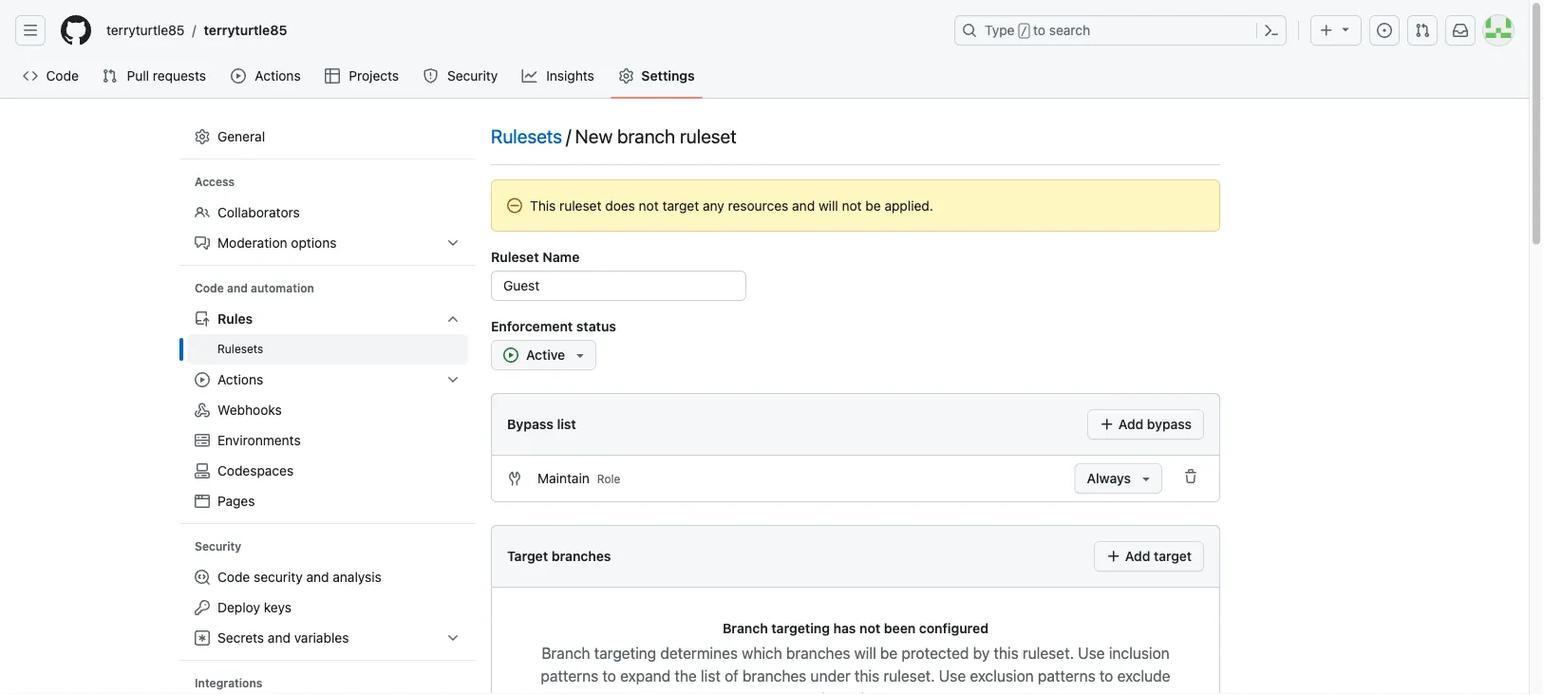 Task type: describe. For each thing, give the bounding box(es) containing it.
does
[[605, 198, 635, 213]]

options
[[291, 235, 337, 251]]

1 horizontal spatial git pull request image
[[1416, 23, 1431, 38]]

variables
[[294, 630, 349, 646]]

target inside add target popup button
[[1154, 549, 1192, 564]]

1 horizontal spatial to
[[1034, 22, 1046, 38]]

general
[[218, 129, 265, 144]]

homepage image
[[61, 15, 91, 46]]

analysis
[[333, 570, 382, 585]]

inclusion
[[1109, 645, 1170, 663]]

security link
[[416, 62, 507, 90]]

role
[[597, 473, 621, 486]]

active button
[[491, 340, 597, 371]]

code link
[[15, 62, 87, 90]]

under
[[811, 667, 851, 685]]

active
[[526, 347, 565, 363]]

codespaces link
[[187, 456, 468, 486]]

code for code and automation
[[195, 282, 224, 295]]

general link
[[187, 122, 468, 152]]

maintain role
[[538, 471, 621, 486]]

plus image
[[1107, 549, 1122, 564]]

browser image
[[195, 494, 210, 509]]

webhooks link
[[187, 395, 468, 426]]

requests
[[153, 68, 206, 84]]

ruleset
[[491, 249, 539, 265]]

/ for terryturtle85
[[192, 22, 196, 38]]

enforcement status
[[491, 318, 617, 334]]

pages
[[218, 494, 255, 509]]

1 horizontal spatial rulesets link
[[491, 122, 562, 150]]

2 vertical spatial branches
[[743, 667, 807, 685]]

webhooks
[[218, 402, 282, 418]]

server image
[[195, 433, 210, 448]]

and right "resources"
[[792, 198, 815, 213]]

security
[[254, 570, 303, 585]]

new
[[575, 124, 613, 147]]

0 horizontal spatial list
[[557, 417, 577, 432]]

environments
[[218, 433, 301, 448]]

0 vertical spatial will
[[819, 198, 839, 213]]

triangle down image for active "popup button"
[[573, 348, 588, 363]]

play image
[[231, 68, 246, 84]]

code and automation
[[195, 282, 314, 295]]

configured
[[919, 620, 989, 636]]

rules
[[218, 311, 253, 327]]

key image
[[195, 600, 210, 616]]

not for has
[[860, 620, 881, 636]]

code security and analysis
[[218, 570, 382, 585]]

ruleset. inside the "will be protected by this ruleset. use inclusion patterns to expand the list of"
[[1023, 645, 1075, 663]]

maintain
[[538, 471, 590, 486]]

expand
[[620, 667, 671, 685]]

issue opened image
[[1378, 23, 1393, 38]]

this ruleset does not target any resources and will not be applied.
[[530, 198, 934, 213]]

0 horizontal spatial this
[[855, 667, 880, 685]]

settings
[[642, 68, 695, 84]]

exclusion
[[970, 667, 1034, 685]]

bypass list
[[507, 417, 577, 432]]

branch for branch targeting has not been configured
[[723, 620, 768, 636]]

add for bypass
[[1119, 417, 1144, 432]]

1 terryturtle85 from the left
[[106, 22, 185, 38]]

targeting for has
[[772, 620, 830, 636]]

name
[[543, 249, 580, 265]]

deploy keys
[[218, 600, 292, 616]]

0 horizontal spatial ruleset
[[560, 198, 602, 213]]

which
[[742, 645, 783, 663]]

1 vertical spatial branches
[[787, 645, 851, 663]]

deploy
[[218, 600, 260, 616]]

always button
[[1075, 464, 1163, 494]]

add bypass button
[[1088, 409, 1205, 440]]

2 patterns from the left
[[1038, 667, 1096, 685]]

projects
[[349, 68, 399, 84]]

branches under this ruleset. use exclusion patterns to exclude
[[743, 667, 1171, 685]]

terryturtle85 / terryturtle85
[[106, 22, 287, 38]]

has
[[834, 620, 857, 636]]

/ for rulesets
[[566, 124, 571, 147]]

projects link
[[317, 62, 408, 90]]

2 horizontal spatial to
[[1100, 667, 1114, 685]]

rulesets for rulesets / new branch ruleset
[[491, 124, 562, 147]]

chevron down image
[[446, 312, 461, 327]]

access
[[195, 175, 235, 189]]

any
[[703, 198, 725, 213]]

0 vertical spatial be
[[866, 198, 881, 213]]

been
[[884, 620, 916, 636]]

actions inside actions dropdown button
[[218, 372, 263, 388]]

notifications image
[[1454, 23, 1469, 38]]

rules button
[[187, 304, 468, 334]]

pull requests link
[[94, 62, 216, 90]]

this
[[530, 198, 556, 213]]

1 horizontal spatial security
[[447, 68, 498, 84]]

enforcement
[[491, 318, 573, 334]]

code and automation list
[[187, 304, 468, 517]]

targeting for determines
[[595, 645, 657, 663]]

deploy keys link
[[187, 593, 468, 623]]

access list
[[187, 198, 468, 258]]

graph image
[[522, 68, 537, 84]]

sc 9kayk9 0 image inside active "popup button"
[[504, 348, 519, 363]]

2 terryturtle85 link from the left
[[196, 15, 295, 46]]

determines
[[661, 645, 738, 663]]

secrets
[[218, 630, 264, 646]]

will be protected by this ruleset. use inclusion patterns to expand the list of
[[541, 645, 1170, 685]]

target
[[507, 549, 548, 564]]

0 vertical spatial branches
[[552, 549, 611, 564]]

0 horizontal spatial rulesets link
[[187, 334, 468, 365]]



Task type: vqa. For each thing, say whether or not it's contained in the screenshot.
dot fill image to the top
no



Task type: locate. For each thing, give the bounding box(es) containing it.
1 vertical spatial targeting
[[595, 645, 657, 663]]

1 vertical spatial gear image
[[195, 129, 210, 144]]

applied.
[[885, 198, 934, 213]]

1 patterns from the left
[[541, 667, 599, 685]]

collaborators link
[[187, 198, 468, 228]]

by
[[973, 645, 990, 663]]

triangle down image right "always"
[[1139, 471, 1154, 486]]

automation
[[251, 282, 314, 295]]

1 vertical spatial use
[[939, 667, 966, 685]]

patterns right exclusion
[[1038, 667, 1096, 685]]

git pull request image
[[1416, 23, 1431, 38], [102, 68, 117, 84]]

0 horizontal spatial patterns
[[541, 667, 599, 685]]

rulesets link down graph image
[[491, 122, 562, 150]]

branches
[[552, 549, 611, 564], [787, 645, 851, 663], [743, 667, 807, 685]]

rulesets down rules
[[218, 342, 264, 356]]

secrets and variables
[[218, 630, 349, 646]]

0 vertical spatial branch
[[723, 620, 768, 636]]

1 vertical spatial will
[[855, 645, 877, 663]]

environments link
[[187, 426, 468, 456]]

1 horizontal spatial terryturtle85 link
[[196, 15, 295, 46]]

use left inclusion
[[1079, 645, 1106, 663]]

1 horizontal spatial ruleset.
[[1023, 645, 1075, 663]]

branch targeting determines which branches
[[542, 645, 851, 663]]

type
[[985, 22, 1015, 38]]

terryturtle85 up play icon on the left top of the page
[[204, 22, 287, 38]]

terryturtle85 up pull
[[106, 22, 185, 38]]

search
[[1050, 22, 1091, 38]]

bypass
[[1148, 417, 1192, 432]]

rulesets
[[491, 124, 562, 147], [218, 342, 264, 356]]

list containing terryturtle85 / terryturtle85
[[99, 15, 943, 46]]

moderation options button
[[187, 228, 468, 258]]

1 horizontal spatial rulesets
[[491, 124, 562, 147]]

/ inside type / to search
[[1021, 25, 1028, 38]]

0 horizontal spatial will
[[819, 198, 839, 213]]

integrations
[[195, 677, 263, 690]]

to
[[1034, 22, 1046, 38], [603, 667, 617, 685], [1100, 667, 1114, 685]]

use down protected
[[939, 667, 966, 685]]

0 vertical spatial target
[[663, 198, 699, 213]]

1 terryturtle85 link from the left
[[99, 15, 192, 46]]

will inside the "will be protected by this ruleset. use inclusion patterns to expand the list of"
[[855, 645, 877, 663]]

target left any on the top of the page
[[663, 198, 699, 213]]

0 horizontal spatial rulesets
[[218, 342, 264, 356]]

ruleset right this
[[560, 198, 602, 213]]

repo push image
[[195, 312, 210, 327]]

add
[[1119, 417, 1144, 432], [1126, 549, 1151, 564]]

plus image inside add bypass button
[[1100, 417, 1116, 432]]

targeting left has
[[772, 620, 830, 636]]

0 vertical spatial ruleset
[[680, 124, 737, 147]]

terryturtle85 link up play icon on the left top of the page
[[196, 15, 295, 46]]

ruleset name
[[491, 249, 580, 265]]

0 vertical spatial ruleset.
[[1023, 645, 1075, 663]]

/ up requests
[[192, 22, 196, 38]]

triangle down image inside always popup button
[[1139, 471, 1154, 486]]

insights
[[547, 68, 595, 84]]

command palette image
[[1265, 23, 1280, 38]]

and down keys
[[268, 630, 291, 646]]

/
[[192, 22, 196, 38], [1021, 25, 1028, 38], [566, 124, 571, 147]]

plus image right command palette icon
[[1320, 23, 1335, 38]]

1 horizontal spatial use
[[1079, 645, 1106, 663]]

1 vertical spatial rulesets link
[[187, 334, 468, 365]]

1 vertical spatial security
[[195, 540, 241, 553]]

not
[[639, 198, 659, 213], [842, 198, 862, 213], [860, 620, 881, 636]]

1 vertical spatial plus image
[[1100, 417, 1116, 432]]

target right plus image
[[1154, 549, 1192, 564]]

gear image
[[619, 68, 634, 84], [195, 129, 210, 144]]

security up codescan icon
[[195, 540, 241, 553]]

branches down which
[[743, 667, 807, 685]]

1 vertical spatial git pull request image
[[102, 68, 117, 84]]

0 vertical spatial git pull request image
[[1416, 23, 1431, 38]]

resources
[[728, 198, 789, 213]]

code
[[46, 68, 79, 84], [195, 282, 224, 295], [218, 570, 250, 585]]

use
[[1079, 645, 1106, 663], [939, 667, 966, 685]]

0 vertical spatial actions
[[255, 68, 301, 84]]

branch targeting has not been configured
[[723, 620, 989, 636]]

list
[[557, 417, 577, 432], [701, 667, 721, 685]]

moderation
[[218, 235, 288, 251]]

0 vertical spatial plus image
[[1320, 23, 1335, 38]]

will right "resources"
[[819, 198, 839, 213]]

exclude
[[1118, 667, 1171, 685]]

moderation options
[[218, 235, 337, 251]]

be down been
[[881, 645, 898, 663]]

secrets and variables button
[[187, 623, 468, 654]]

2 vertical spatial code
[[218, 570, 250, 585]]

1 horizontal spatial branch
[[723, 620, 768, 636]]

webhook image
[[195, 403, 210, 418]]

to left the expand
[[603, 667, 617, 685]]

0 vertical spatial this
[[994, 645, 1019, 663]]

1 horizontal spatial list
[[701, 667, 721, 685]]

0 horizontal spatial targeting
[[595, 645, 657, 663]]

0 vertical spatial add
[[1119, 417, 1144, 432]]

add right plus image
[[1126, 549, 1151, 564]]

0 horizontal spatial target
[[663, 198, 699, 213]]

not left applied.
[[842, 198, 862, 213]]

people image
[[195, 205, 210, 220]]

1 vertical spatial code
[[195, 282, 224, 295]]

actions button
[[187, 365, 468, 395]]

gear image left general in the left top of the page
[[195, 129, 210, 144]]

0 horizontal spatial /
[[192, 22, 196, 38]]

delete image
[[1184, 469, 1199, 485]]

patterns
[[541, 667, 599, 685], [1038, 667, 1096, 685]]

git pull request image right issue opened image
[[1416, 23, 1431, 38]]

be inside the "will be protected by this ruleset. use inclusion patterns to expand the list of"
[[881, 645, 898, 663]]

code image
[[23, 68, 38, 84]]

1 horizontal spatial gear image
[[619, 68, 634, 84]]

code for code
[[46, 68, 79, 84]]

1 vertical spatial ruleset.
[[884, 667, 935, 685]]

0 vertical spatial rulesets
[[491, 124, 562, 147]]

gear image inside general link
[[195, 129, 210, 144]]

1 horizontal spatial target
[[1154, 549, 1192, 564]]

branches right target
[[552, 549, 611, 564]]

this inside the "will be protected by this ruleset. use inclusion patterns to expand the list of"
[[994, 645, 1019, 663]]

2 horizontal spatial triangle down image
[[1339, 21, 1354, 37]]

1 horizontal spatial plus image
[[1320, 23, 1335, 38]]

not for does
[[639, 198, 659, 213]]

1 vertical spatial be
[[881, 645, 898, 663]]

bypass
[[507, 417, 554, 432]]

and inside dropdown button
[[268, 630, 291, 646]]

0 vertical spatial gear image
[[619, 68, 634, 84]]

code inside security "list"
[[218, 570, 250, 585]]

1 horizontal spatial patterns
[[1038, 667, 1096, 685]]

0 vertical spatial sc 9kayk9 0 image
[[504, 348, 519, 363]]

0 vertical spatial list
[[557, 417, 577, 432]]

git pull request image inside pull requests link
[[102, 68, 117, 84]]

keys
[[264, 600, 292, 616]]

be
[[866, 198, 881, 213], [881, 645, 898, 663]]

0 horizontal spatial to
[[603, 667, 617, 685]]

targeting
[[772, 620, 830, 636], [595, 645, 657, 663]]

codescan image
[[195, 570, 210, 585]]

triangle down image
[[1339, 21, 1354, 37], [573, 348, 588, 363], [1139, 471, 1154, 486]]

triangle down image down status on the left
[[573, 348, 588, 363]]

0 horizontal spatial ruleset.
[[884, 667, 935, 685]]

not right has
[[860, 620, 881, 636]]

to left exclude
[[1100, 667, 1114, 685]]

pull requests
[[127, 68, 206, 84]]

add target
[[1122, 549, 1192, 564]]

branch
[[617, 124, 676, 147]]

sc 9kayk9 0 image left active
[[504, 348, 519, 363]]

1 horizontal spatial ruleset
[[680, 124, 737, 147]]

0 horizontal spatial gear image
[[195, 129, 210, 144]]

rulesets down graph image
[[491, 124, 562, 147]]

plus image up "always"
[[1100, 417, 1116, 432]]

/ for type
[[1021, 25, 1028, 38]]

actions right play icon on the left top of the page
[[255, 68, 301, 84]]

0 horizontal spatial use
[[939, 667, 966, 685]]

list inside the "will be protected by this ruleset. use inclusion patterns to expand the list of"
[[701, 667, 721, 685]]

0 horizontal spatial triangle down image
[[573, 348, 588, 363]]

pages link
[[187, 486, 468, 517]]

terryturtle85 link
[[99, 15, 192, 46], [196, 15, 295, 46]]

0 horizontal spatial branch
[[542, 645, 591, 663]]

status
[[577, 318, 617, 334]]

2 vertical spatial triangle down image
[[1139, 471, 1154, 486]]

/ left new
[[566, 124, 571, 147]]

to inside the "will be protected by this ruleset. use inclusion patterns to expand the list of"
[[603, 667, 617, 685]]

list left of
[[701, 667, 721, 685]]

0 horizontal spatial terryturtle85
[[106, 22, 185, 38]]

1 horizontal spatial triangle down image
[[1139, 471, 1154, 486]]

0 vertical spatial use
[[1079, 645, 1106, 663]]

security
[[447, 68, 498, 84], [195, 540, 241, 553]]

no entry image
[[507, 198, 523, 213]]

branch for branch targeting determines which branches
[[542, 645, 591, 663]]

insights link
[[515, 62, 604, 90]]

actions link
[[223, 62, 310, 90]]

add inside popup button
[[1126, 549, 1151, 564]]

gear image inside "settings" link
[[619, 68, 634, 84]]

patterns inside the "will be protected by this ruleset. use inclusion patterns to expand the list of"
[[541, 667, 599, 685]]

1 horizontal spatial terryturtle85
[[204, 22, 287, 38]]

1 vertical spatial list
[[701, 667, 721, 685]]

rulesets inside rules list
[[218, 342, 264, 356]]

plus image
[[1320, 23, 1335, 38], [1100, 417, 1116, 432]]

protected
[[902, 645, 969, 663]]

rulesets link up the webhooks link
[[187, 334, 468, 365]]

and
[[792, 198, 815, 213], [227, 282, 248, 295], [306, 570, 329, 585], [268, 630, 291, 646]]

code security and analysis link
[[187, 562, 468, 593]]

of
[[725, 667, 739, 685]]

2 horizontal spatial /
[[1021, 25, 1028, 38]]

settings link
[[611, 62, 703, 90]]

be left applied.
[[866, 198, 881, 213]]

1 vertical spatial actions
[[218, 372, 263, 388]]

triangle down image left issue opened image
[[1339, 21, 1354, 37]]

0 vertical spatial security
[[447, 68, 498, 84]]

git pull request image left pull
[[102, 68, 117, 84]]

triangle down image inside active "popup button"
[[573, 348, 588, 363]]

this right under
[[855, 667, 880, 685]]

1 vertical spatial target
[[1154, 549, 1192, 564]]

rules list
[[187, 334, 468, 365]]

1 horizontal spatial this
[[994, 645, 1019, 663]]

terryturtle85 link up pull
[[99, 15, 192, 46]]

1 vertical spatial rulesets
[[218, 342, 264, 356]]

Ruleset Name text field
[[492, 272, 746, 300]]

gear image left settings
[[619, 68, 634, 84]]

add for target
[[1126, 549, 1151, 564]]

this up exclusion
[[994, 645, 1019, 663]]

0 vertical spatial code
[[46, 68, 79, 84]]

target
[[663, 198, 699, 213], [1154, 549, 1192, 564]]

1 horizontal spatial targeting
[[772, 620, 830, 636]]

collaborators
[[218, 205, 300, 220]]

use inside the "will be protected by this ruleset. use inclusion patterns to expand the list of"
[[1079, 645, 1106, 663]]

/ right type
[[1021, 25, 1028, 38]]

shield image
[[423, 68, 438, 84]]

actions inside actions link
[[255, 68, 301, 84]]

1 vertical spatial add
[[1126, 549, 1151, 564]]

codespaces image
[[195, 464, 210, 479]]

ruleset. down protected
[[884, 667, 935, 685]]

0 horizontal spatial terryturtle85 link
[[99, 15, 192, 46]]

1 vertical spatial triangle down image
[[573, 348, 588, 363]]

actions
[[255, 68, 301, 84], [218, 372, 263, 388]]

pull
[[127, 68, 149, 84]]

ruleset right "branch"
[[680, 124, 737, 147]]

add inside button
[[1119, 417, 1144, 432]]

ruleset. up exclusion
[[1023, 645, 1075, 663]]

0 vertical spatial triangle down image
[[1339, 21, 1354, 37]]

triangle down image for always popup button
[[1139, 471, 1154, 486]]

targeting up the expand
[[595, 645, 657, 663]]

type / to search
[[985, 22, 1091, 38]]

1 vertical spatial sc 9kayk9 0 image
[[507, 471, 523, 486]]

actions up the webhooks at the bottom left of the page
[[218, 372, 263, 388]]

1 horizontal spatial will
[[855, 645, 877, 663]]

will down branch targeting has not been configured at the bottom of page
[[855, 645, 877, 663]]

code up deploy
[[218, 570, 250, 585]]

codespaces
[[218, 463, 294, 479]]

code for code security and analysis
[[218, 570, 250, 585]]

0 vertical spatial rulesets link
[[491, 122, 562, 150]]

1 horizontal spatial /
[[566, 124, 571, 147]]

1 vertical spatial ruleset
[[560, 198, 602, 213]]

code up the 'repo push' icon on the left
[[195, 282, 224, 295]]

0 vertical spatial targeting
[[772, 620, 830, 636]]

and up deploy keys link at the bottom left
[[306, 570, 329, 585]]

patterns left the expand
[[541, 667, 599, 685]]

not right does
[[639, 198, 659, 213]]

always
[[1087, 471, 1132, 486]]

1 vertical spatial this
[[855, 667, 880, 685]]

the
[[675, 667, 697, 685]]

sc 9kayk9 0 image left maintain
[[507, 471, 523, 486]]

add bypass
[[1116, 417, 1192, 432]]

list
[[99, 15, 943, 46]]

rulesets for rulesets
[[218, 342, 264, 356]]

list right bypass
[[557, 417, 577, 432]]

0 horizontal spatial security
[[195, 540, 241, 553]]

add target button
[[1095, 542, 1205, 572]]

0 horizontal spatial plus image
[[1100, 417, 1116, 432]]

security right shield icon
[[447, 68, 498, 84]]

target branches
[[507, 549, 611, 564]]

1 vertical spatial branch
[[542, 645, 591, 663]]

table image
[[325, 68, 340, 84]]

branches up under
[[787, 645, 851, 663]]

and up rules
[[227, 282, 248, 295]]

/ inside the terryturtle85 / terryturtle85
[[192, 22, 196, 38]]

security list
[[187, 562, 468, 654]]

rulesets / new branch ruleset
[[491, 124, 737, 147]]

add left the bypass
[[1119, 417, 1144, 432]]

code right the code icon
[[46, 68, 79, 84]]

2 terryturtle85 from the left
[[204, 22, 287, 38]]

to left search
[[1034, 22, 1046, 38]]

0 horizontal spatial git pull request image
[[102, 68, 117, 84]]

sc 9kayk9 0 image
[[504, 348, 519, 363], [507, 471, 523, 486]]



